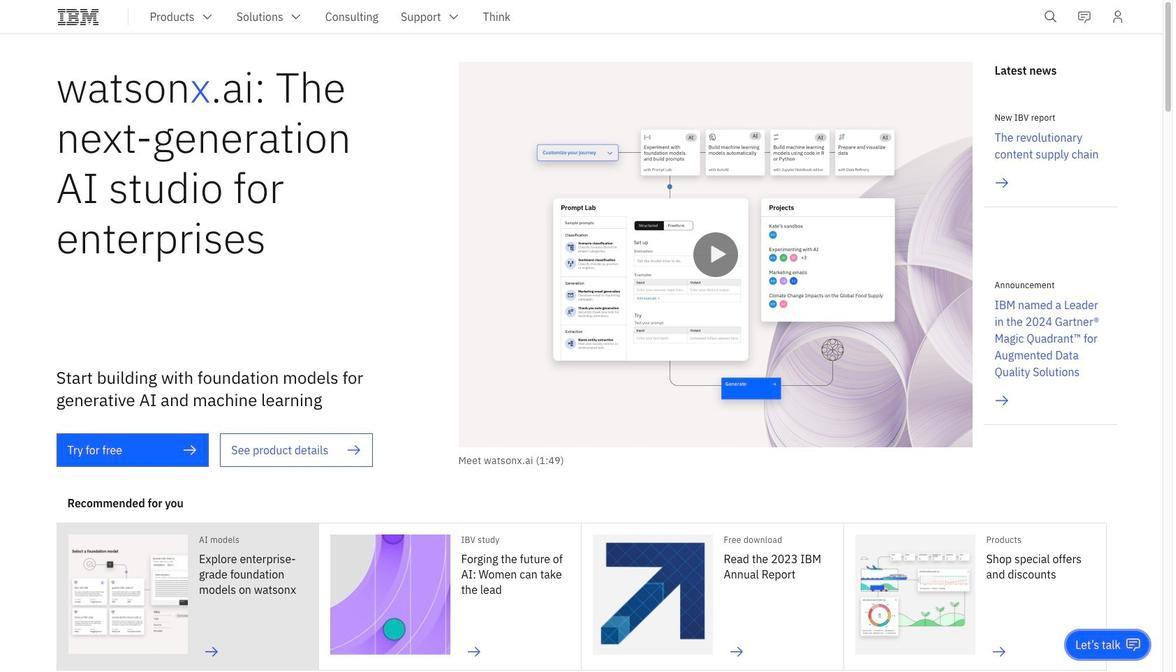 Task type: describe. For each thing, give the bounding box(es) containing it.
let's talk element
[[1076, 638, 1121, 653]]



Task type: vqa. For each thing, say whether or not it's contained in the screenshot.
Let's talk element on the right bottom of page
yes



